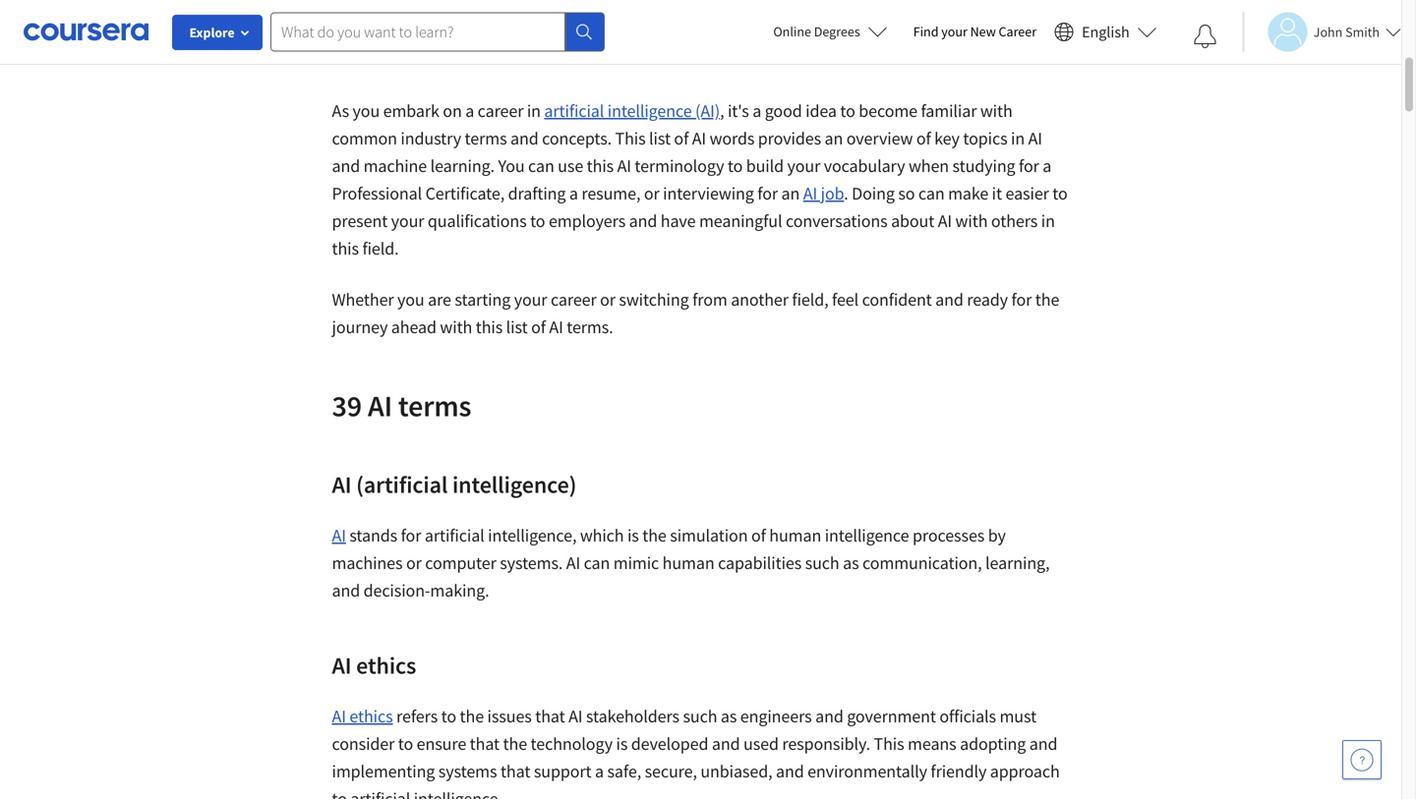 Task type: describe. For each thing, give the bounding box(es) containing it.
and up unbiased,
[[712, 733, 740, 755]]

0 horizontal spatial an
[[782, 182, 800, 205]]

computer
[[425, 552, 497, 574]]

in inside . doing so can make it easier to present your qualifications to employers and have meaningful conversations about ai with others in this field.
[[1041, 210, 1055, 232]]

list inside whether you are starting your career or switching from another field, feel confident and ready for the journey ahead with this list of ai terms.
[[506, 316, 528, 338]]

your inside . doing so can make it easier to present your qualifications to employers and have meaningful conversations about ai with others in this field.
[[391, 210, 424, 232]]

to down drafting
[[530, 210, 545, 232]]

and up responsibly.
[[816, 706, 844, 728]]

ai ethics link
[[332, 706, 393, 728]]

john smith
[[1314, 23, 1380, 41]]

as you embark on a career in artificial intelligence (ai)
[[332, 100, 720, 122]]

you for as
[[353, 100, 380, 122]]

with for . doing so can make it easier to present your qualifications to employers and have meaningful conversations about ai with others in this field.
[[956, 210, 988, 232]]

coursera image
[[24, 16, 149, 47]]

your inside find your new career link
[[942, 23, 968, 40]]

issues
[[487, 706, 532, 728]]

employers
[[549, 210, 626, 232]]

meaningful
[[699, 210, 783, 232]]

1 vertical spatial human
[[663, 552, 715, 574]]

have
[[661, 210, 696, 232]]

making.
[[430, 580, 489, 602]]

systems.
[[500, 552, 563, 574]]

simulation
[[670, 525, 748, 547]]

of up terminology
[[674, 127, 689, 150]]

online degrees
[[774, 23, 860, 40]]

1 vertical spatial ethics
[[350, 706, 393, 728]]

about
[[891, 210, 935, 232]]

such inside refers to the issues that ai stakeholders such as engineers and government officials must consider to ensure that the technology is developed and used responsibly. this means adopting and implementing systems that support a safe, secure, unbiased, and environmentally friendly approach to artificial intelligence.
[[683, 706, 718, 728]]

used
[[744, 733, 779, 755]]

and inside whether you are starting your career or switching from another field, feel confident and ready for the journey ahead with this list of ai terms.
[[936, 289, 964, 311]]

career for a
[[478, 100, 524, 122]]

the inside stands for artificial intelligence, which is the simulation of human intelligence processes by machines or computer systems. ai can mimic human capabilities such as communication, learning, and decision-making.
[[643, 525, 667, 547]]

or inside stands for artificial intelligence, which is the simulation of human intelligence processes by machines or computer systems. ai can mimic human capabilities such as communication, learning, and decision-making.
[[406, 552, 422, 574]]

find
[[914, 23, 939, 40]]

are
[[428, 289, 451, 311]]

learning,
[[986, 552, 1050, 574]]

or inside the ', it's a good idea to become familiar with common industry terms and concepts. this list of ai words provides an overview of key topics in ai and machine learning. you can use this ai terminology to build your vocabulary when studying for a professional certificate, drafting a resume, or interviewing for an'
[[644, 182, 660, 205]]

drafting
[[508, 182, 566, 205]]

degrees
[[814, 23, 860, 40]]

1 vertical spatial that
[[470, 733, 500, 755]]

professional
[[332, 182, 422, 205]]

vocabulary
[[824, 155, 905, 177]]

terminology
[[635, 155, 724, 177]]

by
[[988, 525, 1006, 547]]

ai left stands on the left bottom
[[332, 525, 346, 547]]

ai inside whether you are starting your career or switching from another field, feel confident and ready for the journey ahead with this list of ai terms.
[[549, 316, 563, 338]]

What do you want to learn? text field
[[271, 12, 566, 52]]

good
[[765, 100, 802, 122]]

show notifications image
[[1194, 25, 1218, 48]]

as
[[332, 100, 349, 122]]

which
[[580, 525, 624, 547]]

embark
[[383, 100, 440, 122]]

ai inside refers to the issues that ai stakeholders such as engineers and government officials must consider to ensure that the technology is developed and used responsibly. this means adopting and implementing systems that support a safe, secure, unbiased, and environmentally friendly approach to artificial intelligence.
[[569, 706, 583, 728]]

and down as you embark on a career in artificial intelligence (ai) at top
[[511, 127, 539, 150]]

machine
[[364, 155, 427, 177]]

intelligence inside stands for artificial intelligence, which is the simulation of human intelligence processes by machines or computer systems. ai can mimic human capabilities such as communication, learning, and decision-making.
[[825, 525, 909, 547]]

refers to the issues that ai stakeholders such as engineers and government officials must consider to ensure that the technology is developed and used responsibly. this means adopting and implementing systems that support a safe, secure, unbiased, and environmentally friendly approach to artificial intelligence.
[[332, 706, 1060, 800]]

is inside stands for artificial intelligence, which is the simulation of human intelligence processes by machines or computer systems. ai can mimic human capabilities such as communication, learning, and decision-making.
[[628, 525, 639, 547]]

ai up the 'ai' link
[[332, 470, 352, 500]]

39
[[332, 388, 362, 424]]

, it's a good idea to become familiar with common industry terms and concepts. this list of ai words provides an overview of key topics in ai and machine learning. you can use this ai terminology to build your vocabulary when studying for a professional certificate, drafting a resume, or interviewing for an
[[332, 100, 1052, 205]]

can inside stands for artificial intelligence, which is the simulation of human intelligence processes by machines or computer systems. ai can mimic human capabilities such as communication, learning, and decision-making.
[[584, 552, 610, 574]]

intelligence)
[[452, 470, 577, 500]]

you
[[498, 155, 525, 177]]

terms.
[[567, 316, 613, 338]]

doing
[[852, 182, 895, 205]]

of left "key"
[[917, 127, 931, 150]]

starting
[[455, 289, 511, 311]]

ai up resume,
[[617, 155, 631, 177]]

ai inside stands for artificial intelligence, which is the simulation of human intelligence processes by machines or computer systems. ai can mimic human capabilities such as communication, learning, and decision-making.
[[566, 552, 580, 574]]

explore button
[[172, 15, 263, 50]]

artificial intelligence (ai) link
[[544, 100, 720, 122]]

ai down (ai)
[[692, 127, 706, 150]]

1 horizontal spatial human
[[770, 525, 822, 547]]

to down "words"
[[728, 155, 743, 177]]

ai right 39
[[368, 388, 392, 424]]

switching
[[619, 289, 689, 311]]

2 ai ethics from the top
[[332, 706, 393, 728]]

new
[[971, 23, 996, 40]]

for inside whether you are starting your career or switching from another field, feel confident and ready for the journey ahead with this list of ai terms.
[[1012, 289, 1032, 311]]

to right idea
[[840, 100, 856, 122]]

ai link
[[332, 525, 346, 547]]

and inside . doing so can make it easier to present your qualifications to employers and have meaningful conversations about ai with others in this field.
[[629, 210, 657, 232]]

and down "common"
[[332, 155, 360, 177]]

1 ai ethics from the top
[[332, 651, 416, 681]]

support
[[534, 761, 592, 783]]

certificate,
[[426, 182, 505, 205]]

idea
[[806, 100, 837, 122]]

decision-
[[364, 580, 430, 602]]

0 vertical spatial ethics
[[356, 651, 416, 681]]

confident
[[862, 289, 932, 311]]

english button
[[1047, 0, 1165, 64]]

and up approach
[[1030, 733, 1058, 755]]

1 vertical spatial terms
[[398, 388, 472, 424]]

39 ai terms
[[332, 388, 472, 424]]

to down implementing
[[332, 788, 347, 800]]

you for whether
[[397, 289, 425, 311]]

ai up "consider"
[[332, 706, 346, 728]]

can inside the ', it's a good idea to become familiar with common industry terms and concepts. this list of ai words provides an overview of key topics in ai and machine learning. you can use this ai terminology to build your vocabulary when studying for a professional certificate, drafting a resume, or interviewing for an'
[[528, 155, 554, 177]]

help center image
[[1351, 749, 1374, 772]]

(artificial
[[356, 470, 448, 500]]

for down build
[[758, 182, 778, 205]]

0 vertical spatial that
[[535, 706, 565, 728]]

so
[[898, 182, 915, 205]]

this inside . doing so can make it easier to present your qualifications to employers and have meaningful conversations about ai with others in this field.
[[332, 238, 359, 260]]

is inside refers to the issues that ai stakeholders such as engineers and government officials must consider to ensure that the technology is developed and used responsibly. this means adopting and implementing systems that support a safe, secure, unbiased, and environmentally friendly approach to artificial intelligence.
[[616, 733, 628, 755]]

0 vertical spatial intelligence
[[608, 100, 692, 122]]

familiar
[[921, 100, 977, 122]]

developed
[[631, 733, 709, 755]]

feel
[[832, 289, 859, 311]]

learning.
[[430, 155, 495, 177]]

,
[[720, 100, 724, 122]]

online degrees button
[[758, 10, 904, 53]]

job
[[821, 182, 844, 205]]



Task type: vqa. For each thing, say whether or not it's contained in the screenshot.
Workshopping
no



Task type: locate. For each thing, give the bounding box(es) containing it.
1 vertical spatial is
[[616, 733, 628, 755]]

safe,
[[607, 761, 641, 783]]

1 horizontal spatial this
[[874, 733, 905, 755]]

0 vertical spatial this
[[587, 155, 614, 177]]

your right starting
[[514, 289, 547, 311]]

john
[[1314, 23, 1343, 41]]

with inside the ', it's a good idea to become familiar with common industry terms and concepts. this list of ai words provides an overview of key topics in ai and machine learning. you can use this ai terminology to build your vocabulary when studying for a professional certificate, drafting a resume, or interviewing for an'
[[981, 100, 1013, 122]]

None search field
[[271, 12, 605, 52]]

of inside whether you are starting your career or switching from another field, feel confident and ready for the journey ahead with this list of ai terms.
[[531, 316, 546, 338]]

ai left terms.
[[549, 316, 563, 338]]

career for your
[[551, 289, 597, 311]]

for
[[1019, 155, 1040, 177], [758, 182, 778, 205], [1012, 289, 1032, 311], [401, 525, 421, 547]]

this inside the ', it's a good idea to become familiar with common industry terms and concepts. this list of ai words provides an overview of key topics in ai and machine learning. you can use this ai terminology to build your vocabulary when studying for a professional certificate, drafting a resume, or interviewing for an'
[[615, 127, 646, 150]]

2 vertical spatial this
[[476, 316, 503, 338]]

the left the issues on the bottom of page
[[460, 706, 484, 728]]

when
[[909, 155, 949, 177]]

0 horizontal spatial can
[[528, 155, 554, 177]]

systems
[[439, 761, 497, 783]]

an
[[825, 127, 843, 150], [782, 182, 800, 205]]

human down simulation
[[663, 552, 715, 574]]

engineers
[[741, 706, 812, 728]]

easier
[[1006, 182, 1049, 205]]

industry
[[401, 127, 461, 150]]

this down starting
[[476, 316, 503, 338]]

with down are
[[440, 316, 472, 338]]

list inside the ', it's a good idea to become familiar with common industry terms and concepts. this list of ai words provides an overview of key topics in ai and machine learning. you can use this ai terminology to build your vocabulary when studying for a professional certificate, drafting a resume, or interviewing for an'
[[649, 127, 671, 150]]

terms up ai (artificial intelligence) in the left of the page
[[398, 388, 472, 424]]

0 horizontal spatial you
[[353, 100, 380, 122]]

interviewing
[[663, 182, 754, 205]]

as inside stands for artificial intelligence, which is the simulation of human intelligence processes by machines or computer systems. ai can mimic human capabilities such as communication, learning, and decision-making.
[[843, 552, 859, 574]]

1 vertical spatial ai ethics
[[332, 706, 393, 728]]

1 horizontal spatial artificial
[[425, 525, 485, 547]]

that up the technology
[[535, 706, 565, 728]]

career right on
[[478, 100, 524, 122]]

in inside the ', it's a good idea to become familiar with common industry terms and concepts. this list of ai words provides an overview of key topics in ai and machine learning. you can use this ai terminology to build your vocabulary when studying for a professional certificate, drafting a resume, or interviewing for an'
[[1011, 127, 1025, 150]]

it's
[[728, 100, 749, 122]]

and down machines at the left bottom
[[332, 580, 360, 602]]

adopting
[[960, 733, 1026, 755]]

1 horizontal spatial an
[[825, 127, 843, 150]]

0 vertical spatial human
[[770, 525, 822, 547]]

2 vertical spatial with
[[440, 316, 472, 338]]

1 horizontal spatial or
[[600, 289, 616, 311]]

words
[[710, 127, 755, 150]]

0 horizontal spatial list
[[506, 316, 528, 338]]

and inside stands for artificial intelligence, which is the simulation of human intelligence processes by machines or computer systems. ai can mimic human capabilities such as communication, learning, and decision-making.
[[332, 580, 360, 602]]

your inside the ', it's a good idea to become familiar with common industry terms and concepts. this list of ai words provides an overview of key topics in ai and machine learning. you can use this ai terminology to build your vocabulary when studying for a professional certificate, drafting a resume, or interviewing for an'
[[787, 155, 821, 177]]

can inside . doing so can make it easier to present your qualifications to employers and have meaningful conversations about ai with others in this field.
[[919, 182, 945, 205]]

a right on
[[465, 100, 474, 122]]

0 vertical spatial with
[[981, 100, 1013, 122]]

build
[[746, 155, 784, 177]]

intelligence
[[608, 100, 692, 122], [825, 525, 909, 547]]

2 vertical spatial that
[[501, 761, 531, 783]]

1 vertical spatial list
[[506, 316, 528, 338]]

0 vertical spatial can
[[528, 155, 554, 177]]

this up resume,
[[587, 155, 614, 177]]

1 horizontal spatial you
[[397, 289, 425, 311]]

technology
[[531, 733, 613, 755]]

to right the easier
[[1053, 182, 1068, 205]]

human
[[770, 525, 822, 547], [663, 552, 715, 574]]

terms
[[465, 127, 507, 150], [398, 388, 472, 424]]

ai up the technology
[[569, 706, 583, 728]]

artificial up the concepts.
[[544, 100, 604, 122]]

(ai)
[[696, 100, 720, 122]]

concepts.
[[542, 127, 612, 150]]

this down artificial intelligence (ai) link
[[615, 127, 646, 150]]

smith
[[1346, 23, 1380, 41]]

common
[[332, 127, 397, 150]]

the right ready
[[1036, 289, 1060, 311]]

your inside whether you are starting your career or switching from another field, feel confident and ready for the journey ahead with this list of ai terms.
[[514, 289, 547, 311]]

in right on
[[527, 100, 541, 122]]

processes
[[913, 525, 985, 547]]

0 vertical spatial such
[[805, 552, 840, 574]]

such right capabilities
[[805, 552, 840, 574]]

responsibly.
[[782, 733, 871, 755]]

2 horizontal spatial artificial
[[544, 100, 604, 122]]

1 vertical spatial such
[[683, 706, 718, 728]]

government
[[847, 706, 936, 728]]

john smith button
[[1243, 12, 1402, 52]]

means
[[908, 733, 957, 755]]

career
[[999, 23, 1037, 40]]

stakeholders
[[586, 706, 680, 728]]

others
[[991, 210, 1038, 232]]

whether you are starting your career or switching from another field, feel confident and ready for the journey ahead with this list of ai terms.
[[332, 289, 1060, 338]]

0 vertical spatial is
[[628, 525, 639, 547]]

of inside stands for artificial intelligence, which is the simulation of human intelligence processes by machines or computer systems. ai can mimic human capabilities such as communication, learning, and decision-making.
[[751, 525, 766, 547]]

the up mimic
[[643, 525, 667, 547]]

consider
[[332, 733, 395, 755]]

0 vertical spatial you
[[353, 100, 380, 122]]

topics
[[963, 127, 1008, 150]]

0 vertical spatial or
[[644, 182, 660, 205]]

for up the easier
[[1019, 155, 1040, 177]]

1 horizontal spatial as
[[843, 552, 859, 574]]

find your new career
[[914, 23, 1037, 40]]

implementing
[[332, 761, 435, 783]]

english
[[1082, 22, 1130, 42]]

0 vertical spatial this
[[615, 127, 646, 150]]

0 vertical spatial list
[[649, 127, 671, 150]]

present
[[332, 210, 388, 232]]

this inside refers to the issues that ai stakeholders such as engineers and government officials must consider to ensure that the technology is developed and used responsibly. this means adopting and implementing systems that support a safe, secure, unbiased, and environmentally friendly approach to artificial intelligence.
[[874, 733, 905, 755]]

your down provides
[[787, 155, 821, 177]]

1 horizontal spatial can
[[584, 552, 610, 574]]

a up the easier
[[1043, 155, 1052, 177]]

intelligence left (ai)
[[608, 100, 692, 122]]

as inside refers to the issues that ai stakeholders such as engineers and government officials must consider to ensure that the technology is developed and used responsibly. this means adopting and implementing systems that support a safe, secure, unbiased, and environmentally friendly approach to artificial intelligence.
[[721, 706, 737, 728]]

studying
[[953, 155, 1016, 177]]

ahead
[[391, 316, 437, 338]]

you right as at top
[[353, 100, 380, 122]]

career inside whether you are starting your career or switching from another field, feel confident and ready for the journey ahead with this list of ai terms.
[[551, 289, 597, 311]]

that left "support"
[[501, 761, 531, 783]]

1 horizontal spatial in
[[1011, 127, 1025, 150]]

list
[[649, 127, 671, 150], [506, 316, 528, 338]]

you inside whether you are starting your career or switching from another field, feel confident and ready for the journey ahead with this list of ai terms.
[[397, 289, 425, 311]]

from
[[693, 289, 728, 311]]

whether
[[332, 289, 394, 311]]

conversations
[[786, 210, 888, 232]]

0 horizontal spatial this
[[615, 127, 646, 150]]

communication,
[[863, 552, 982, 574]]

a inside refers to the issues that ai stakeholders such as engineers and government officials must consider to ensure that the technology is developed and used responsibly. this means adopting and implementing systems that support a safe, secure, unbiased, and environmentally friendly approach to artificial intelligence.
[[595, 761, 604, 783]]

ai inside . doing so can make it easier to present your qualifications to employers and have meaningful conversations about ai with others in this field.
[[938, 210, 952, 232]]

1 horizontal spatial career
[[551, 289, 597, 311]]

a down use
[[569, 182, 578, 205]]

to up "ensure"
[[441, 706, 456, 728]]

0 horizontal spatial human
[[663, 552, 715, 574]]

ethics up ai ethics link on the bottom left
[[356, 651, 416, 681]]

stands for artificial intelligence, which is the simulation of human intelligence processes by machines or computer systems. ai can mimic human capabilities such as communication, learning, and decision-making.
[[332, 525, 1050, 602]]

to down refers
[[398, 733, 413, 755]]

online
[[774, 23, 811, 40]]

must
[[1000, 706, 1037, 728]]

that up systems
[[470, 733, 500, 755]]

and left ready
[[936, 289, 964, 311]]

for right ready
[[1012, 289, 1032, 311]]

for right stands on the left bottom
[[401, 525, 421, 547]]

with up topics
[[981, 100, 1013, 122]]

of left terms.
[[531, 316, 546, 338]]

0 vertical spatial artificial
[[544, 100, 604, 122]]

is
[[628, 525, 639, 547], [616, 733, 628, 755]]

2 horizontal spatial or
[[644, 182, 660, 205]]

2 horizontal spatial this
[[587, 155, 614, 177]]

field.
[[362, 238, 399, 260]]

1 horizontal spatial such
[[805, 552, 840, 574]]

1 vertical spatial or
[[600, 289, 616, 311]]

0 vertical spatial career
[[478, 100, 524, 122]]

career up terms.
[[551, 289, 597, 311]]

0 vertical spatial ai ethics
[[332, 651, 416, 681]]

officials
[[940, 706, 996, 728]]

ai ethics up "consider"
[[332, 706, 393, 728]]

your right find
[[942, 23, 968, 40]]

or up decision-
[[406, 552, 422, 574]]

1 vertical spatial you
[[397, 289, 425, 311]]

ai right topics
[[1029, 127, 1043, 150]]

list down starting
[[506, 316, 528, 338]]

the down the issues on the bottom of page
[[503, 733, 527, 755]]

0 horizontal spatial intelligence
[[608, 100, 692, 122]]

1 vertical spatial intelligence
[[825, 525, 909, 547]]

2 vertical spatial can
[[584, 552, 610, 574]]

terms inside the ', it's a good idea to become familiar with common industry terms and concepts. this list of ai words provides an overview of key topics in ai and machine learning. you can use this ai terminology to build your vocabulary when studying for a professional certificate, drafting a resume, or interviewing for an'
[[465, 127, 507, 150]]

such
[[805, 552, 840, 574], [683, 706, 718, 728]]

2 horizontal spatial in
[[1041, 210, 1055, 232]]

secure,
[[645, 761, 697, 783]]

is up safe,
[[616, 733, 628, 755]]

provides
[[758, 127, 821, 150]]

your up field.
[[391, 210, 424, 232]]

journey
[[332, 316, 388, 338]]

or down terminology
[[644, 182, 660, 205]]

as left communication,
[[843, 552, 859, 574]]

with for whether you are starting your career or switching from another field, feel confident and ready for the journey ahead with this list of ai terms.
[[440, 316, 472, 338]]

0 horizontal spatial such
[[683, 706, 718, 728]]

ethics up "consider"
[[350, 706, 393, 728]]

you
[[353, 100, 380, 122], [397, 289, 425, 311]]

intelligence up communication,
[[825, 525, 909, 547]]

such inside stands for artificial intelligence, which is the simulation of human intelligence processes by machines or computer systems. ai can mimic human capabilities such as communication, learning, and decision-making.
[[805, 552, 840, 574]]

ai left job
[[803, 182, 818, 205]]

1 vertical spatial artificial
[[425, 525, 485, 547]]

resume,
[[582, 182, 641, 205]]

1 horizontal spatial list
[[649, 127, 671, 150]]

0 horizontal spatial or
[[406, 552, 422, 574]]

for inside stands for artificial intelligence, which is the simulation of human intelligence processes by machines or computer systems. ai can mimic human capabilities such as communication, learning, and decision-making.
[[401, 525, 421, 547]]

1 vertical spatial can
[[919, 182, 945, 205]]

an down idea
[[825, 127, 843, 150]]

ai job
[[803, 182, 844, 205]]

ai
[[692, 127, 706, 150], [1029, 127, 1043, 150], [617, 155, 631, 177], [803, 182, 818, 205], [938, 210, 952, 232], [549, 316, 563, 338], [368, 388, 392, 424], [332, 470, 352, 500], [332, 525, 346, 547], [566, 552, 580, 574], [332, 651, 352, 681], [332, 706, 346, 728], [569, 706, 583, 728]]

2 vertical spatial or
[[406, 552, 422, 574]]

you up the ahead at the left top
[[397, 289, 425, 311]]

this down government
[[874, 733, 905, 755]]

2 vertical spatial artificial
[[351, 788, 410, 800]]

1 vertical spatial in
[[1011, 127, 1025, 150]]

2 horizontal spatial can
[[919, 182, 945, 205]]

can
[[528, 155, 554, 177], [919, 182, 945, 205], [584, 552, 610, 574]]

0 horizontal spatial career
[[478, 100, 524, 122]]

capabilities
[[718, 552, 802, 574]]

1 vertical spatial this
[[874, 733, 905, 755]]

environmentally
[[808, 761, 928, 783]]

1 vertical spatial with
[[956, 210, 988, 232]]

another
[[731, 289, 789, 311]]

artificial up computer
[[425, 525, 485, 547]]

ai (artificial intelligence)
[[332, 470, 577, 500]]

1 horizontal spatial intelligence
[[825, 525, 909, 547]]

0 vertical spatial in
[[527, 100, 541, 122]]

in right others
[[1041, 210, 1055, 232]]

ai down "which"
[[566, 552, 580, 574]]

1 vertical spatial as
[[721, 706, 737, 728]]

artificial down implementing
[[351, 788, 410, 800]]

can down "which"
[[584, 552, 610, 574]]

ai ethics up ai ethics link on the bottom left
[[332, 651, 416, 681]]

an left ai job
[[782, 182, 800, 205]]

with down make
[[956, 210, 988, 232]]

of up capabilities
[[751, 525, 766, 547]]

is up mimic
[[628, 525, 639, 547]]

artificial
[[544, 100, 604, 122], [425, 525, 485, 547], [351, 788, 410, 800]]

ready
[[967, 289, 1008, 311]]

0 vertical spatial terms
[[465, 127, 507, 150]]

this inside the ', it's a good idea to become familiar with common industry terms and concepts. this list of ai words provides an overview of key topics in ai and machine learning. you can use this ai terminology to build your vocabulary when studying for a professional certificate, drafting a resume, or interviewing for an'
[[587, 155, 614, 177]]

0 vertical spatial as
[[843, 552, 859, 574]]

and left the have
[[629, 210, 657, 232]]

1 vertical spatial career
[[551, 289, 597, 311]]

. doing so can make it easier to present your qualifications to employers and have meaningful conversations about ai with others in this field.
[[332, 182, 1068, 260]]

unbiased,
[[701, 761, 773, 783]]

your
[[942, 23, 968, 40], [787, 155, 821, 177], [391, 210, 424, 232], [514, 289, 547, 311]]

this down present
[[332, 238, 359, 260]]

[featured image] a person with glasses uses an ai chatbot on their laptop while working from their home office. image
[[332, 0, 1070, 50]]

1 vertical spatial an
[[782, 182, 800, 205]]

it
[[992, 182, 1002, 205]]

the inside whether you are starting your career or switching from another field, feel confident and ready for the journey ahead with this list of ai terms.
[[1036, 289, 1060, 311]]

as left engineers
[[721, 706, 737, 728]]

artificial inside refers to the issues that ai stakeholders such as engineers and government officials must consider to ensure that the technology is developed and used responsibly. this means adopting and implementing systems that support a safe, secure, unbiased, and environmentally friendly approach to artificial intelligence.
[[351, 788, 410, 800]]

artificial inside stands for artificial intelligence, which is the simulation of human intelligence processes by machines or computer systems. ai can mimic human capabilities such as communication, learning, and decision-making.
[[425, 525, 485, 547]]

stands
[[350, 525, 397, 547]]

list up terminology
[[649, 127, 671, 150]]

with inside whether you are starting your career or switching from another field, feel confident and ready for the journey ahead with this list of ai terms.
[[440, 316, 472, 338]]

refers
[[396, 706, 438, 728]]

0 vertical spatial an
[[825, 127, 843, 150]]

1 vertical spatial this
[[332, 238, 359, 260]]

or
[[644, 182, 660, 205], [600, 289, 616, 311], [406, 552, 422, 574]]

0 horizontal spatial artificial
[[351, 788, 410, 800]]

ai up ai ethics link on the bottom left
[[332, 651, 352, 681]]

with
[[981, 100, 1013, 122], [956, 210, 988, 232], [440, 316, 472, 338]]

a right it's
[[753, 100, 762, 122]]

make
[[948, 182, 989, 205]]

2 vertical spatial in
[[1041, 210, 1055, 232]]

such up developed
[[683, 706, 718, 728]]

or inside whether you are starting your career or switching from another field, feel confident and ready for the journey ahead with this list of ai terms.
[[600, 289, 616, 311]]

intelligence,
[[488, 525, 577, 547]]

or up terms.
[[600, 289, 616, 311]]

and down "used"
[[776, 761, 804, 783]]

0 horizontal spatial this
[[332, 238, 359, 260]]

terms up learning.
[[465, 127, 507, 150]]

1 horizontal spatial this
[[476, 316, 503, 338]]

in
[[527, 100, 541, 122], [1011, 127, 1025, 150], [1041, 210, 1055, 232]]

qualifications
[[428, 210, 527, 232]]

ai right about
[[938, 210, 952, 232]]

ai ethics
[[332, 651, 416, 681], [332, 706, 393, 728]]

this inside whether you are starting your career or switching from another field, feel confident and ready for the journey ahead with this list of ai terms.
[[476, 316, 503, 338]]

can up drafting
[[528, 155, 554, 177]]

a left safe,
[[595, 761, 604, 783]]

in right topics
[[1011, 127, 1025, 150]]

ai job link
[[803, 182, 844, 205]]

human up capabilities
[[770, 525, 822, 547]]

can right 'so'
[[919, 182, 945, 205]]

0 horizontal spatial in
[[527, 100, 541, 122]]

with inside . doing so can make it easier to present your qualifications to employers and have meaningful conversations about ai with others in this field.
[[956, 210, 988, 232]]

0 horizontal spatial as
[[721, 706, 737, 728]]

on
[[443, 100, 462, 122]]

overview
[[847, 127, 913, 150]]



